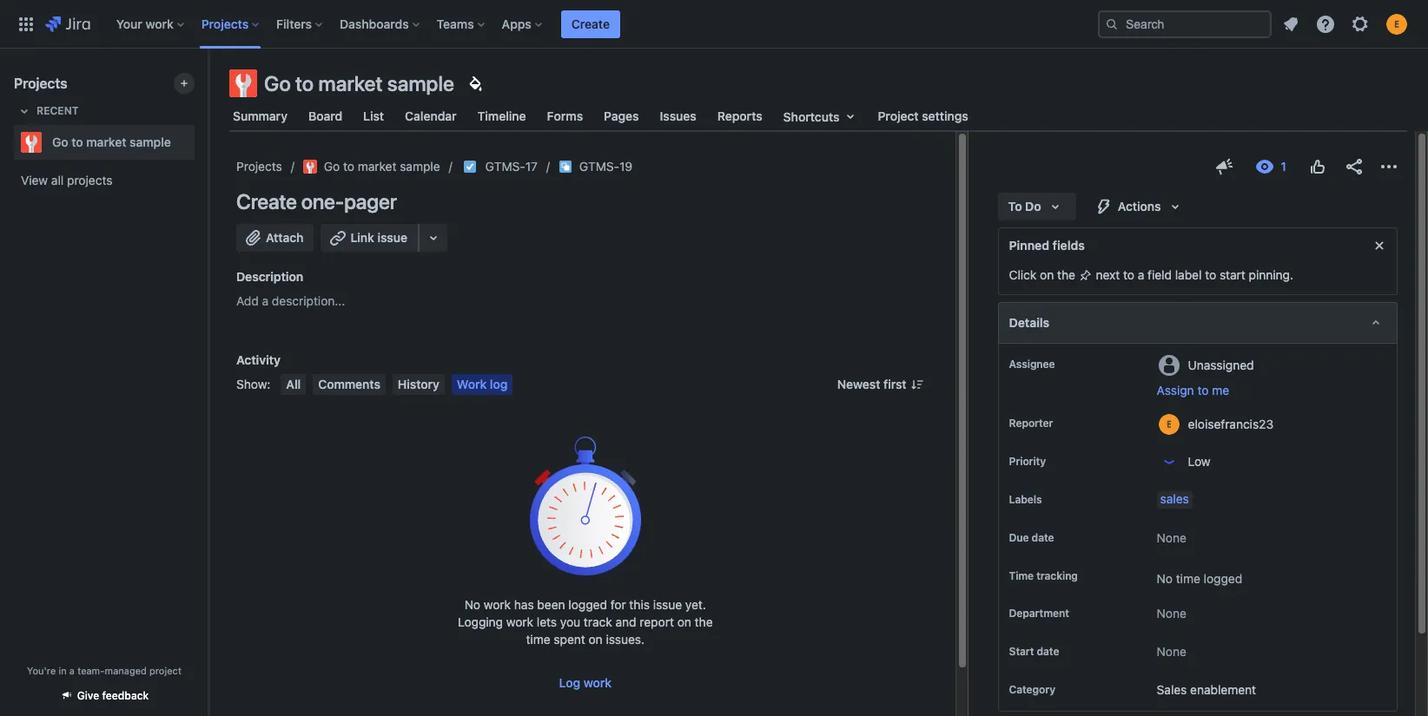 Task type: describe. For each thing, give the bounding box(es) containing it.
field
[[1148, 268, 1172, 282]]

no time logged
[[1157, 572, 1243, 587]]

board link
[[305, 101, 346, 132]]

log
[[559, 676, 580, 691]]

to inside button
[[1198, 383, 1209, 398]]

summary link
[[229, 101, 291, 132]]

work
[[457, 377, 487, 392]]

issues.
[[606, 633, 645, 647]]

for
[[611, 598, 626, 613]]

set background color image
[[465, 73, 486, 94]]

fields
[[1053, 238, 1085, 253]]

gtms- for 19
[[580, 159, 620, 174]]

lets
[[537, 615, 557, 630]]

pinned fields
[[1009, 238, 1085, 253]]

19
[[620, 159, 633, 174]]

give feedback image
[[1215, 156, 1236, 177]]

details
[[1009, 315, 1050, 330]]

no for work
[[465, 598, 481, 613]]

description...
[[272, 294, 345, 308]]

to right go to market sample image
[[343, 159, 354, 174]]

gtms- for 17
[[485, 159, 526, 174]]

calendar
[[405, 109, 457, 123]]

projects
[[67, 173, 113, 188]]

logged inside no work has been logged for this issue yet. logging work lets you track and report on the time spent on issues.
[[569, 598, 607, 613]]

reporter
[[1009, 417, 1054, 430]]

list
[[363, 109, 384, 123]]

no work has been logged for this issue yet. logging work lets you track and report on the time spent on issues.
[[458, 598, 713, 647]]

your work button
[[111, 10, 191, 38]]

all
[[51, 173, 64, 188]]

add
[[236, 294, 259, 308]]

spent
[[554, 633, 585, 647]]

work for your
[[146, 16, 174, 31]]

sidebar navigation image
[[189, 70, 228, 104]]

market for rightmost go to market sample link
[[358, 159, 397, 174]]

to down recent
[[72, 135, 83, 149]]

sales
[[1157, 683, 1187, 698]]

category
[[1009, 684, 1056, 697]]

work for log
[[584, 676, 612, 691]]

vote options: no one has voted for this issue yet. image
[[1308, 156, 1329, 177]]

issues
[[660, 109, 697, 123]]

in
[[59, 666, 67, 677]]

link issue button
[[321, 224, 420, 252]]

time inside no work has been logged for this issue yet. logging work lets you track and report on the time spent on issues.
[[526, 633, 551, 647]]

apps
[[502, 16, 532, 31]]

1 vertical spatial projects
[[14, 76, 67, 91]]

work log button
[[452, 375, 513, 395]]

sub task image
[[559, 160, 573, 174]]

pager
[[344, 189, 397, 214]]

a for next to a field label to start pinning.
[[1138, 268, 1145, 282]]

shortcuts
[[783, 109, 840, 124]]

appswitcher icon image
[[16, 13, 36, 34]]

enablement
[[1191, 683, 1257, 698]]

start
[[1220, 268, 1246, 282]]

recent
[[36, 104, 79, 117]]

create project image
[[177, 76, 191, 90]]

reports link
[[714, 101, 766, 132]]

add a description...
[[236, 294, 345, 308]]

dashboards button
[[335, 10, 426, 38]]

project
[[149, 666, 182, 677]]

settings
[[922, 109, 969, 123]]

gtms-19
[[580, 159, 633, 174]]

activity
[[236, 353, 281, 368]]

log work button
[[549, 670, 622, 698]]

issues link
[[657, 101, 700, 132]]

newest first
[[837, 377, 907, 392]]

view all projects
[[21, 173, 113, 188]]

teams
[[437, 16, 474, 31]]

0 vertical spatial go to market sample
[[264, 71, 454, 96]]

project settings link
[[875, 101, 972, 132]]

click
[[1009, 268, 1037, 282]]

link
[[351, 230, 374, 245]]

banner containing your work
[[0, 0, 1429, 49]]

list link
[[360, 101, 388, 132]]

newest first button
[[827, 375, 935, 395]]

assignee
[[1009, 358, 1055, 371]]

newest
[[837, 377, 881, 392]]

dashboards
[[340, 16, 409, 31]]

the inside no work has been logged for this issue yet. logging work lets you track and report on the time spent on issues.
[[695, 615, 713, 630]]

none for due date
[[1157, 531, 1187, 546]]

0 horizontal spatial on
[[589, 633, 603, 647]]

one-
[[301, 189, 344, 214]]

next to a field label to start pinning.
[[1093, 268, 1294, 282]]

1 horizontal spatial logged
[[1204, 572, 1243, 587]]

notifications image
[[1281, 13, 1302, 34]]

teams button
[[432, 10, 492, 38]]

project
[[878, 109, 919, 123]]

projects for projects link
[[236, 159, 282, 174]]

reports
[[718, 109, 763, 123]]

time tracking
[[1009, 570, 1078, 583]]

start
[[1009, 646, 1034, 659]]

copy link to issue image
[[629, 159, 643, 173]]

0 vertical spatial sample
[[387, 71, 454, 96]]

this
[[629, 598, 650, 613]]

assign to me button
[[1157, 382, 1380, 400]]

all
[[286, 377, 301, 392]]

0 vertical spatial on
[[1040, 268, 1054, 282]]

view all projects link
[[14, 165, 195, 196]]

calendar link
[[402, 101, 460, 132]]

work down has
[[506, 615, 534, 630]]

all button
[[281, 375, 306, 395]]

you're in a team-managed project
[[27, 666, 182, 677]]

next
[[1096, 268, 1120, 282]]



Task type: locate. For each thing, give the bounding box(es) containing it.
2 vertical spatial a
[[69, 666, 75, 677]]

0 vertical spatial no
[[1157, 572, 1173, 587]]

2 gtms- from the left
[[580, 159, 620, 174]]

view
[[21, 173, 48, 188]]

create for create
[[572, 16, 610, 31]]

forms
[[547, 109, 583, 123]]

work right your
[[146, 16, 174, 31]]

1 vertical spatial go
[[52, 135, 68, 149]]

1 horizontal spatial a
[[262, 294, 269, 308]]

none down the no time logged
[[1157, 607, 1187, 622]]

menu bar
[[278, 375, 516, 395]]

sample for go to market sample link to the left
[[130, 135, 171, 149]]

due
[[1009, 532, 1029, 545]]

0 horizontal spatial create
[[236, 189, 297, 214]]

no inside no work has been logged for this issue yet. logging work lets you track and report on the time spent on issues.
[[465, 598, 481, 613]]

task image
[[463, 160, 477, 174]]

on right click
[[1040, 268, 1054, 282]]

0 horizontal spatial go
[[52, 135, 68, 149]]

2 vertical spatial market
[[358, 159, 397, 174]]

the down fields
[[1057, 268, 1076, 282]]

gtms- right sub task image
[[580, 159, 620, 174]]

projects link
[[236, 156, 282, 177]]

date right start on the right
[[1037, 646, 1060, 659]]

2 vertical spatial projects
[[236, 159, 282, 174]]

work right log
[[584, 676, 612, 691]]

0 horizontal spatial issue
[[378, 230, 408, 245]]

projects
[[201, 16, 249, 31], [14, 76, 67, 91], [236, 159, 282, 174]]

no for time
[[1157, 572, 1173, 587]]

1 gtms- from the left
[[485, 159, 526, 174]]

give feedback
[[77, 690, 149, 703]]

gtms-
[[485, 159, 526, 174], [580, 159, 620, 174]]

board
[[308, 109, 342, 123]]

sample left add to starred image
[[130, 135, 171, 149]]

date for due date
[[1032, 532, 1054, 545]]

filters
[[276, 16, 312, 31]]

hide message image
[[1369, 235, 1390, 256]]

create one-pager
[[236, 189, 397, 214]]

create button
[[561, 10, 620, 38]]

0 vertical spatial go
[[264, 71, 291, 96]]

to left start
[[1205, 268, 1217, 282]]

banner
[[0, 0, 1429, 49]]

tab list
[[219, 101, 1418, 132]]

to right next in the top right of the page
[[1123, 268, 1135, 282]]

1 vertical spatial none
[[1157, 607, 1187, 622]]

attach button
[[236, 224, 314, 252]]

1 vertical spatial go to market sample
[[52, 135, 171, 149]]

0 horizontal spatial no
[[465, 598, 481, 613]]

sample up calendar
[[387, 71, 454, 96]]

on down track
[[589, 633, 603, 647]]

go to market sample up the list
[[264, 71, 454, 96]]

apps button
[[497, 10, 549, 38]]

go right go to market sample image
[[324, 159, 340, 174]]

1 vertical spatial issue
[[653, 598, 682, 613]]

issue right link
[[378, 230, 408, 245]]

to up board
[[295, 71, 314, 96]]

link issue
[[351, 230, 408, 245]]

Search field
[[1098, 10, 1272, 38]]

forms link
[[544, 101, 587, 132]]

actions image
[[1379, 156, 1400, 177]]

1 horizontal spatial go
[[264, 71, 291, 96]]

17
[[525, 159, 538, 174]]

2 vertical spatial sample
[[400, 159, 440, 174]]

jira image
[[45, 13, 90, 34], [45, 13, 90, 34]]

1 horizontal spatial issue
[[653, 598, 682, 613]]

your work
[[116, 16, 174, 31]]

0 vertical spatial the
[[1057, 268, 1076, 282]]

date
[[1032, 532, 1054, 545], [1037, 646, 1060, 659]]

history
[[398, 377, 440, 392]]

timeline link
[[474, 101, 530, 132]]

3 none from the top
[[1157, 645, 1187, 660]]

projects down summary link
[[236, 159, 282, 174]]

gtms- right task "icon"
[[485, 159, 526, 174]]

a right in
[[69, 666, 75, 677]]

sample for rightmost go to market sample link
[[400, 159, 440, 174]]

work inside your work dropdown button
[[146, 16, 174, 31]]

projects up sidebar navigation image
[[201, 16, 249, 31]]

time down the lets
[[526, 633, 551, 647]]

collapse recent projects image
[[14, 101, 35, 122]]

me
[[1212, 383, 1230, 398]]

a
[[1138, 268, 1145, 282], [262, 294, 269, 308], [69, 666, 75, 677]]

project settings
[[878, 109, 969, 123]]

click on the
[[1009, 268, 1079, 282]]

go up summary
[[264, 71, 291, 96]]

give
[[77, 690, 99, 703]]

the
[[1057, 268, 1076, 282], [695, 615, 713, 630]]

0 horizontal spatial the
[[695, 615, 713, 630]]

add to starred image
[[189, 132, 210, 153]]

1 vertical spatial sample
[[130, 135, 171, 149]]

1 vertical spatial a
[[262, 294, 269, 308]]

go to market sample for rightmost go to market sample link
[[324, 159, 440, 174]]

go to market sample up the view all projects link
[[52, 135, 171, 149]]

history button
[[393, 375, 445, 395]]

0 horizontal spatial go to market sample link
[[14, 125, 188, 160]]

report
[[640, 615, 674, 630]]

2 vertical spatial none
[[1157, 645, 1187, 660]]

priority
[[1009, 455, 1046, 468]]

0 horizontal spatial gtms-
[[485, 159, 526, 174]]

0 vertical spatial time
[[1176, 572, 1201, 587]]

work log
[[457, 377, 508, 392]]

a left the field
[[1138, 268, 1145, 282]]

1 vertical spatial date
[[1037, 646, 1060, 659]]

sales
[[1161, 492, 1189, 507]]

create inside button
[[572, 16, 610, 31]]

1 vertical spatial time
[[526, 633, 551, 647]]

work
[[146, 16, 174, 31], [484, 598, 511, 613], [506, 615, 534, 630], [584, 676, 612, 691]]

managed
[[105, 666, 147, 677]]

create
[[572, 16, 610, 31], [236, 189, 297, 214]]

go to market sample image
[[303, 160, 317, 174]]

1 horizontal spatial the
[[1057, 268, 1076, 282]]

issue up report in the bottom left of the page
[[653, 598, 682, 613]]

sample left task "icon"
[[400, 159, 440, 174]]

no
[[1157, 572, 1173, 587], [465, 598, 481, 613]]

0 vertical spatial projects
[[201, 16, 249, 31]]

a right add
[[262, 294, 269, 308]]

1 horizontal spatial go to market sample link
[[303, 156, 440, 177]]

0 vertical spatial create
[[572, 16, 610, 31]]

label
[[1175, 268, 1202, 282]]

gtms-17 link
[[485, 156, 538, 177]]

a for you're in a team-managed project
[[69, 666, 75, 677]]

team-
[[77, 666, 105, 677]]

go to market sample link
[[14, 125, 188, 160], [303, 156, 440, 177]]

0 vertical spatial none
[[1157, 531, 1187, 546]]

work up logging
[[484, 598, 511, 613]]

settings image
[[1350, 13, 1371, 34]]

you
[[560, 615, 581, 630]]

1 horizontal spatial time
[[1176, 572, 1201, 587]]

due date
[[1009, 532, 1054, 545]]

projects button
[[196, 10, 266, 38]]

pinning.
[[1249, 268, 1294, 282]]

0 vertical spatial market
[[318, 71, 383, 96]]

assign
[[1157, 383, 1194, 398]]

1 vertical spatial create
[[236, 189, 297, 214]]

and
[[616, 615, 637, 630]]

0 vertical spatial logged
[[1204, 572, 1243, 587]]

2 horizontal spatial on
[[1040, 268, 1054, 282]]

create right apps dropdown button
[[572, 16, 610, 31]]

0 horizontal spatial logged
[[569, 598, 607, 613]]

market up pager
[[358, 159, 397, 174]]

2 vertical spatial on
[[589, 633, 603, 647]]

search image
[[1105, 17, 1119, 31]]

your profile and settings image
[[1387, 13, 1408, 34]]

create down projects link
[[236, 189, 297, 214]]

date for start date
[[1037, 646, 1060, 659]]

projects inside projects dropdown button
[[201, 16, 249, 31]]

2 horizontal spatial a
[[1138, 268, 1145, 282]]

date right due
[[1032, 532, 1054, 545]]

gtms-17
[[485, 159, 538, 174]]

2 vertical spatial go
[[324, 159, 340, 174]]

details element
[[998, 302, 1398, 344]]

0 horizontal spatial a
[[69, 666, 75, 677]]

work for no
[[484, 598, 511, 613]]

issue inside button
[[378, 230, 408, 245]]

no down sales 'link'
[[1157, 572, 1173, 587]]

0 vertical spatial date
[[1032, 532, 1054, 545]]

1 horizontal spatial no
[[1157, 572, 1173, 587]]

description
[[236, 269, 303, 284]]

time
[[1176, 572, 1201, 587], [526, 633, 551, 647]]

create for create one-pager
[[236, 189, 297, 214]]

tab list containing summary
[[219, 101, 1418, 132]]

the down yet. on the bottom of the page
[[695, 615, 713, 630]]

filters button
[[271, 10, 329, 38]]

go down recent
[[52, 135, 68, 149]]

newest first image
[[910, 378, 924, 392]]

market for go to market sample link to the left
[[86, 135, 126, 149]]

none for department
[[1157, 607, 1187, 622]]

work inside log work button
[[584, 676, 612, 691]]

department
[[1009, 608, 1069, 621]]

1 horizontal spatial create
[[572, 16, 610, 31]]

1 vertical spatial the
[[695, 615, 713, 630]]

track
[[584, 615, 612, 630]]

1 horizontal spatial on
[[678, 615, 692, 630]]

2 vertical spatial go to market sample
[[324, 159, 440, 174]]

1 vertical spatial logged
[[569, 598, 607, 613]]

time down sales 'link'
[[1176, 572, 1201, 587]]

on down yet. on the bottom of the page
[[678, 615, 692, 630]]

0 horizontal spatial time
[[526, 633, 551, 647]]

none up sales
[[1157, 645, 1187, 660]]

go to market sample link up the view all projects link
[[14, 125, 188, 160]]

2 none from the top
[[1157, 607, 1187, 622]]

0 vertical spatial a
[[1138, 268, 1145, 282]]

1 none from the top
[[1157, 531, 1187, 546]]

no up logging
[[465, 598, 481, 613]]

none for start date
[[1157, 645, 1187, 660]]

gtms- inside "link"
[[580, 159, 620, 174]]

has
[[514, 598, 534, 613]]

unassigned
[[1188, 358, 1254, 372]]

start date
[[1009, 646, 1060, 659]]

to left me
[[1198, 383, 1209, 398]]

attach
[[266, 230, 304, 245]]

projects up recent
[[14, 76, 67, 91]]

comments
[[318, 377, 381, 392]]

0 vertical spatial issue
[[378, 230, 408, 245]]

pages link
[[601, 101, 643, 132]]

summary
[[233, 109, 288, 123]]

go to market sample for go to market sample link to the left
[[52, 135, 171, 149]]

issue inside no work has been logged for this issue yet. logging work lets you track and report on the time spent on issues.
[[653, 598, 682, 613]]

projects for projects dropdown button
[[201, 16, 249, 31]]

menu bar containing all
[[278, 375, 516, 395]]

your
[[116, 16, 142, 31]]

sample
[[387, 71, 454, 96], [130, 135, 171, 149], [400, 159, 440, 174]]

1 vertical spatial no
[[465, 598, 481, 613]]

primary element
[[10, 0, 1098, 48]]

help image
[[1316, 13, 1336, 34]]

link web pages and more image
[[423, 228, 444, 249]]

go to market sample link up pager
[[303, 156, 440, 177]]

1 vertical spatial market
[[86, 135, 126, 149]]

market up the list
[[318, 71, 383, 96]]

show:
[[236, 377, 271, 392]]

1 horizontal spatial gtms-
[[580, 159, 620, 174]]

yet.
[[685, 598, 706, 613]]

go to market sample up pager
[[324, 159, 440, 174]]

assign to me
[[1157, 383, 1230, 398]]

market up the view all projects link
[[86, 135, 126, 149]]

you're
[[27, 666, 56, 677]]

share image
[[1344, 156, 1365, 177]]

logging
[[458, 615, 503, 630]]

2 horizontal spatial go
[[324, 159, 340, 174]]

1 vertical spatial on
[[678, 615, 692, 630]]

none down sales 'link'
[[1157, 531, 1187, 546]]

pages
[[604, 109, 639, 123]]



Task type: vqa. For each thing, say whether or not it's contained in the screenshot.
Actions icon
yes



